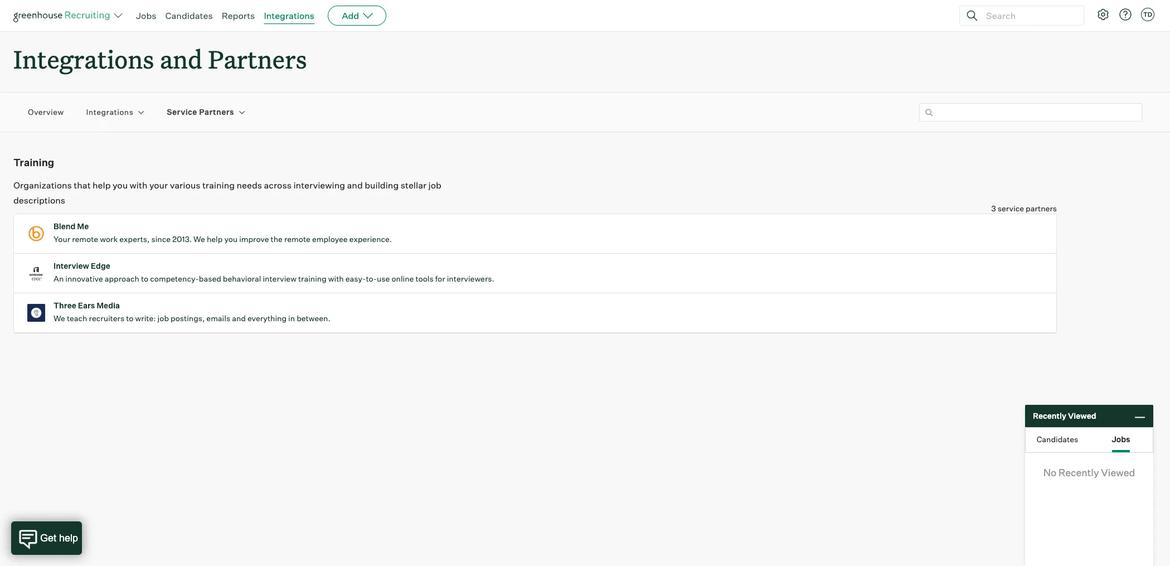 Task type: locate. For each thing, give the bounding box(es) containing it.
tab list
[[1026, 428, 1153, 452]]

0 horizontal spatial job
[[158, 314, 169, 323]]

0 vertical spatial training
[[202, 180, 235, 191]]

we
[[194, 234, 205, 244], [54, 314, 65, 323]]

your
[[149, 180, 168, 191]]

to right approach
[[141, 274, 149, 283]]

candidates right the jobs link
[[165, 10, 213, 21]]

1 horizontal spatial jobs
[[1112, 434, 1131, 444]]

1 vertical spatial integrations
[[13, 42, 154, 75]]

2 horizontal spatial and
[[347, 180, 363, 191]]

1 vertical spatial integrations link
[[86, 107, 133, 118]]

2013.
[[172, 234, 192, 244]]

training left needs
[[202, 180, 235, 191]]

Search text field
[[984, 8, 1074, 24]]

partners
[[1026, 204, 1058, 213]]

needs
[[237, 180, 262, 191]]

1 vertical spatial we
[[54, 314, 65, 323]]

job inside organizations that help you with your various training needs across interviewing and building stellar job descriptions
[[429, 180, 442, 191]]

innovative
[[65, 274, 103, 283]]

help
[[93, 180, 111, 191], [207, 234, 223, 244]]

0 vertical spatial candidates
[[165, 10, 213, 21]]

viewed
[[1069, 411, 1097, 421], [1102, 466, 1136, 479]]

1 vertical spatial jobs
[[1112, 434, 1131, 444]]

overview
[[28, 107, 64, 117]]

me
[[77, 222, 89, 231]]

blend
[[54, 222, 76, 231]]

jobs link
[[136, 10, 156, 21]]

interview
[[54, 261, 89, 271]]

training
[[202, 180, 235, 191], [298, 274, 327, 283]]

0 vertical spatial integrations
[[264, 10, 315, 21]]

jobs left candidates link
[[136, 10, 156, 21]]

partners down reports link at the top left of the page
[[208, 42, 307, 75]]

an
[[54, 274, 64, 283]]

1 vertical spatial viewed
[[1102, 466, 1136, 479]]

and right emails
[[232, 314, 246, 323]]

service
[[167, 107, 197, 117]]

job right write:
[[158, 314, 169, 323]]

1 vertical spatial to
[[126, 314, 134, 323]]

1 horizontal spatial you
[[224, 234, 238, 244]]

recently
[[1034, 411, 1067, 421], [1059, 466, 1100, 479]]

job
[[429, 180, 442, 191], [158, 314, 169, 323]]

and inside three ears media we teach recruiters to write: job postings, emails and everything in between.
[[232, 314, 246, 323]]

0 horizontal spatial help
[[93, 180, 111, 191]]

candidates
[[165, 10, 213, 21], [1037, 434, 1079, 444]]

configure image
[[1097, 8, 1111, 21]]

and
[[160, 42, 202, 75], [347, 180, 363, 191], [232, 314, 246, 323]]

1 horizontal spatial to
[[141, 274, 149, 283]]

1 vertical spatial job
[[158, 314, 169, 323]]

0 vertical spatial jobs
[[136, 10, 156, 21]]

interview
[[263, 274, 297, 283]]

recently viewed
[[1034, 411, 1097, 421]]

1 vertical spatial training
[[298, 274, 327, 283]]

1 horizontal spatial with
[[328, 274, 344, 283]]

0 horizontal spatial we
[[54, 314, 65, 323]]

since
[[151, 234, 171, 244]]

0 vertical spatial to
[[141, 274, 149, 283]]

0 horizontal spatial to
[[126, 314, 134, 323]]

td button
[[1142, 8, 1155, 21]]

0 horizontal spatial you
[[113, 180, 128, 191]]

1 vertical spatial and
[[347, 180, 363, 191]]

you
[[113, 180, 128, 191], [224, 234, 238, 244]]

0 horizontal spatial with
[[130, 180, 148, 191]]

partners
[[208, 42, 307, 75], [199, 107, 234, 117]]

1 horizontal spatial integrations link
[[264, 10, 315, 21]]

1 horizontal spatial job
[[429, 180, 442, 191]]

help right 2013.
[[207, 234, 223, 244]]

various
[[170, 180, 200, 191]]

0 vertical spatial job
[[429, 180, 442, 191]]

to inside three ears media we teach recruiters to write: job postings, emails and everything in between.
[[126, 314, 134, 323]]

integrations link
[[264, 10, 315, 21], [86, 107, 133, 118]]

we right 2013.
[[194, 234, 205, 244]]

remote down me on the left top of page
[[72, 234, 98, 244]]

competency-
[[150, 274, 199, 283]]

and inside organizations that help you with your various training needs across interviewing and building stellar job descriptions
[[347, 180, 363, 191]]

1 horizontal spatial training
[[298, 274, 327, 283]]

interview edge an innovative approach to competency-based behavioral interview training with easy-to-use online tools for interviewers.
[[54, 261, 495, 283]]

you right that
[[113, 180, 128, 191]]

3 service partners
[[992, 204, 1058, 213]]

overview link
[[28, 107, 64, 118]]

0 vertical spatial you
[[113, 180, 128, 191]]

0 horizontal spatial integrations link
[[86, 107, 133, 118]]

jobs up no recently viewed
[[1112, 434, 1131, 444]]

blend me your remote work experts, since 2013. we help you improve the remote employee experience.
[[54, 222, 392, 244]]

service partners link
[[167, 107, 234, 118]]

three
[[54, 301, 76, 310]]

1 vertical spatial with
[[328, 274, 344, 283]]

candidates down the recently viewed
[[1037, 434, 1079, 444]]

2 vertical spatial and
[[232, 314, 246, 323]]

with left "easy-"
[[328, 274, 344, 283]]

with left your
[[130, 180, 148, 191]]

1 horizontal spatial we
[[194, 234, 205, 244]]

remote right the in the top left of the page
[[284, 234, 311, 244]]

job right stellar
[[429, 180, 442, 191]]

2 remote from the left
[[284, 234, 311, 244]]

0 horizontal spatial viewed
[[1069, 411, 1097, 421]]

0 vertical spatial we
[[194, 234, 205, 244]]

integrations
[[264, 10, 315, 21], [13, 42, 154, 75], [86, 107, 133, 117]]

1 vertical spatial help
[[207, 234, 223, 244]]

we inside three ears media we teach recruiters to write: job postings, emails and everything in between.
[[54, 314, 65, 323]]

service partners
[[167, 107, 234, 117]]

0 vertical spatial help
[[93, 180, 111, 191]]

1 horizontal spatial and
[[232, 314, 246, 323]]

1 vertical spatial partners
[[199, 107, 234, 117]]

1 vertical spatial recently
[[1059, 466, 1100, 479]]

with
[[130, 180, 148, 191], [328, 274, 344, 283]]

0 vertical spatial viewed
[[1069, 411, 1097, 421]]

reports
[[222, 10, 255, 21]]

and down candidates link
[[160, 42, 202, 75]]

0 vertical spatial with
[[130, 180, 148, 191]]

use
[[377, 274, 390, 283]]

in
[[288, 314, 295, 323]]

and for organizations that help you with your various training needs across interviewing and building stellar job descriptions
[[347, 180, 363, 191]]

partners right service
[[199, 107, 234, 117]]

you left improve at top left
[[224, 234, 238, 244]]

media
[[97, 301, 120, 310]]

1 vertical spatial you
[[224, 234, 238, 244]]

jobs
[[136, 10, 156, 21], [1112, 434, 1131, 444]]

1 horizontal spatial help
[[207, 234, 223, 244]]

you inside blend me your remote work experts, since 2013. we help you improve the remote employee experience.
[[224, 234, 238, 244]]

job inside three ears media we teach recruiters to write: job postings, emails and everything in between.
[[158, 314, 169, 323]]

three ears media we teach recruiters to write: job postings, emails and everything in between.
[[54, 301, 331, 323]]

we down three
[[54, 314, 65, 323]]

1 vertical spatial candidates
[[1037, 434, 1079, 444]]

and left building
[[347, 180, 363, 191]]

we inside blend me your remote work experts, since 2013. we help you improve the remote employee experience.
[[194, 234, 205, 244]]

teach
[[67, 314, 87, 323]]

ears
[[78, 301, 95, 310]]

td
[[1144, 11, 1153, 18]]

help right that
[[93, 180, 111, 191]]

to left write:
[[126, 314, 134, 323]]

to inside "interview edge an innovative approach to competency-based behavioral interview training with easy-to-use online tools for interviewers."
[[141, 274, 149, 283]]

remote
[[72, 234, 98, 244], [284, 234, 311, 244]]

training right interview
[[298, 274, 327, 283]]

0 horizontal spatial remote
[[72, 234, 98, 244]]

0 vertical spatial integrations link
[[264, 10, 315, 21]]

0 vertical spatial and
[[160, 42, 202, 75]]

1 horizontal spatial viewed
[[1102, 466, 1136, 479]]

to
[[141, 274, 149, 283], [126, 314, 134, 323]]

online
[[392, 274, 414, 283]]

0 horizontal spatial training
[[202, 180, 235, 191]]

1 horizontal spatial remote
[[284, 234, 311, 244]]

None text field
[[920, 103, 1143, 121]]

for
[[435, 274, 445, 283]]

2 vertical spatial integrations
[[86, 107, 133, 117]]

experience.
[[350, 234, 392, 244]]



Task type: vqa. For each thing, say whether or not it's contained in the screenshot.
'Test'
no



Task type: describe. For each thing, give the bounding box(es) containing it.
emails
[[207, 314, 230, 323]]

organizations that help you with your various training needs across interviewing and building stellar job descriptions
[[13, 180, 442, 206]]

to-
[[366, 274, 377, 283]]

with inside "interview edge an innovative approach to competency-based behavioral interview training with easy-to-use online tools for interviewers."
[[328, 274, 344, 283]]

between.
[[297, 314, 331, 323]]

the
[[271, 234, 283, 244]]

approach
[[105, 274, 139, 283]]

descriptions
[[13, 195, 65, 206]]

and for three ears media we teach recruiters to write: job postings, emails and everything in between.
[[232, 314, 246, 323]]

integrations for integrations link to the right
[[264, 10, 315, 21]]

easy-
[[346, 274, 366, 283]]

interviewing
[[294, 180, 345, 191]]

tools
[[416, 274, 434, 283]]

building
[[365, 180, 399, 191]]

integrations for integrations and partners
[[13, 42, 154, 75]]

3
[[992, 204, 997, 213]]

that
[[74, 180, 91, 191]]

greenhouse recruiting image
[[13, 9, 114, 22]]

1 remote from the left
[[72, 234, 98, 244]]

organizations
[[13, 180, 72, 191]]

no
[[1044, 466, 1057, 479]]

integrations for integrations link to the left
[[86, 107, 133, 117]]

edge
[[91, 261, 110, 271]]

reports link
[[222, 10, 255, 21]]

0 horizontal spatial jobs
[[136, 10, 156, 21]]

0 vertical spatial recently
[[1034, 411, 1067, 421]]

interviewers.
[[447, 274, 495, 283]]

add button
[[328, 6, 387, 26]]

behavioral
[[223, 274, 261, 283]]

integrations and partners
[[13, 42, 307, 75]]

improve
[[239, 234, 269, 244]]

0 horizontal spatial candidates
[[165, 10, 213, 21]]

experts,
[[120, 234, 150, 244]]

training
[[13, 156, 54, 169]]

based
[[199, 274, 221, 283]]

0 horizontal spatial and
[[160, 42, 202, 75]]

tab list containing candidates
[[1026, 428, 1153, 452]]

employee
[[312, 234, 348, 244]]

0 vertical spatial partners
[[208, 42, 307, 75]]

you inside organizations that help you with your various training needs across interviewing and building stellar job descriptions
[[113, 180, 128, 191]]

training inside "interview edge an innovative approach to competency-based behavioral interview training with easy-to-use online tools for interviewers."
[[298, 274, 327, 283]]

work
[[100, 234, 118, 244]]

write:
[[135, 314, 156, 323]]

training inside organizations that help you with your various training needs across interviewing and building stellar job descriptions
[[202, 180, 235, 191]]

recruiters
[[89, 314, 124, 323]]

stellar
[[401, 180, 427, 191]]

add
[[342, 10, 359, 21]]

help inside organizations that help you with your various training needs across interviewing and building stellar job descriptions
[[93, 180, 111, 191]]

td button
[[1140, 6, 1157, 23]]

across
[[264, 180, 292, 191]]

with inside organizations that help you with your various training needs across interviewing and building stellar job descriptions
[[130, 180, 148, 191]]

service
[[998, 204, 1025, 213]]

help inside blend me your remote work experts, since 2013. we help you improve the remote employee experience.
[[207, 234, 223, 244]]

candidates link
[[165, 10, 213, 21]]

postings,
[[171, 314, 205, 323]]

no recently viewed
[[1044, 466, 1136, 479]]

jobs inside tab list
[[1112, 434, 1131, 444]]

1 horizontal spatial candidates
[[1037, 434, 1079, 444]]

everything
[[248, 314, 287, 323]]

your
[[54, 234, 70, 244]]



